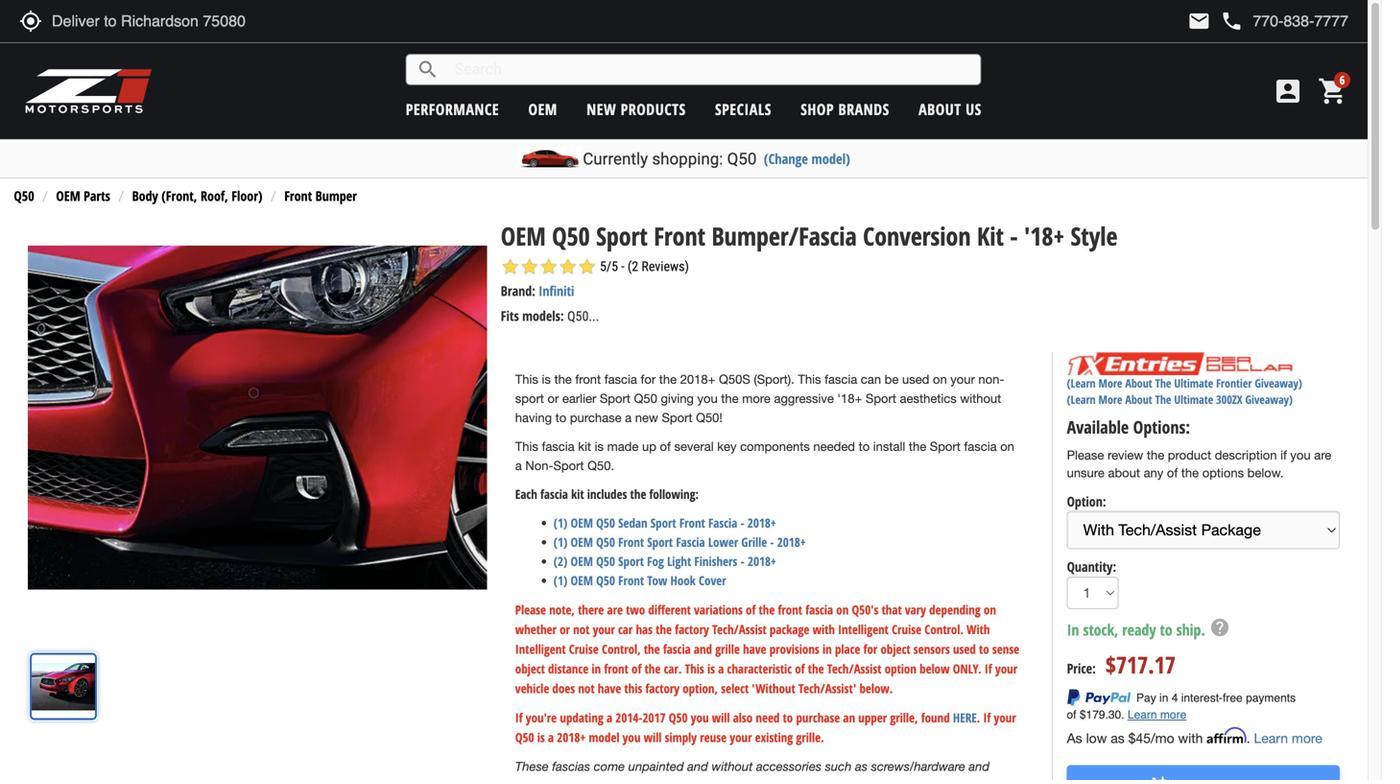 Task type: describe. For each thing, give the bounding box(es) containing it.
stock,
[[1083, 619, 1118, 640]]

front inside this is the front fascia for the 2018+ q50s (sport). this fascia can be used on your non- sport or earlier sport q50 giving you the more aggressive '18+ sport aesthetics without having to purchase a new sport q50!
[[575, 372, 601, 387]]

fascia up package
[[805, 602, 833, 619]]

vary
[[905, 602, 926, 619]]

0 horizontal spatial tech/assist
[[712, 621, 767, 638]]

more inside the as low as $45 /mo with affirm . learn more
[[1292, 730, 1322, 746]]

(learn more about the ultimate frontier giveaway) link
[[1067, 375, 1302, 391]]

be inside this is the front fascia for the 2018+ q50s (sport). this fascia can be used on your non- sport or earlier sport q50 giving you the more aggressive '18+ sport aesthetics without having to purchase a new sport q50!
[[885, 372, 899, 387]]

2017
[[643, 710, 666, 727]]

object inside 'these fascias come unpainted and without accessories such as screws/hardware and object sensors. please be advised that all models do not come equipped with the sam'
[[515, 779, 550, 780]]

the left car. on the left bottom of page
[[645, 661, 661, 678]]

upper
[[858, 710, 887, 727]]

front left bumper
[[284, 187, 312, 205]]

equipped
[[866, 779, 918, 780]]

body (front, roof, floor) link
[[132, 187, 262, 205]]

1 the from the top
[[1155, 375, 1171, 391]]

q50 left oem parts
[[14, 187, 34, 205]]

q50 left sedan
[[596, 515, 615, 532]]

learn more link
[[1254, 730, 1322, 746]]

performance link
[[406, 99, 499, 119]]

0 vertical spatial factory
[[675, 621, 709, 638]]

1 star from the left
[[501, 257, 520, 277]]

unpainted
[[628, 759, 684, 774]]

grille
[[741, 534, 767, 551]]

0 vertical spatial fascia
[[708, 515, 737, 532]]

with inside the as low as $45 /mo with affirm . learn more
[[1178, 730, 1203, 746]]

search
[[416, 58, 439, 81]]

q50 inside . if your q50 is a 2018+ model you will simply reuse your existing grille.
[[515, 729, 534, 746]]

'without
[[752, 680, 795, 698]]

options
[[1202, 466, 1244, 481]]

low
[[1086, 730, 1107, 746]]

the up sedan
[[630, 486, 646, 503]]

0 horizontal spatial have
[[598, 680, 621, 698]]

giving
[[661, 391, 694, 406]]

1 (learn from the top
[[1067, 375, 1096, 391]]

. if your q50 is a 2018+ model you will simply reuse your existing grille.
[[515, 710, 1016, 746]]

with inside 'these fascias come unpainted and without accessories such as screws/hardware and object sensors. please be advised that all models do not come equipped with the sam'
[[922, 779, 945, 780]]

(learn more about the ultimate frontier giveaway) (learn more about the ultimate 300zx giveaway) available options: please review the product description if you are unsure about any of the options below.
[[1067, 375, 1332, 481]]

control,
[[602, 641, 641, 658]]

provisions
[[769, 641, 819, 658]]

front inside oem q50 sport front bumper/fascia conversion kit - '18+ style star star star star star 5/5 - (2 reviews) brand: infiniti fits models: q50...
[[654, 219, 706, 253]]

(2) oem q50 sport fog light finishers - 2018+ link
[[554, 553, 776, 570]]

price: $717.17
[[1067, 649, 1176, 680]]

your inside this is the front fascia for the 2018+ q50s (sport). this fascia can be used on your non- sport or earlier sport q50 giving you the more aggressive '18+ sport aesthetics without having to purchase a new sport q50!
[[950, 372, 975, 387]]

fascia up "made"
[[604, 372, 637, 387]]

will inside . if your q50 is a 2018+ model you will simply reuse your existing grille.
[[644, 729, 662, 746]]

the down "q50s"
[[721, 391, 739, 406]]

of inside the this fascia kit is made up of several key components needed to install the sport fascia on a non-sport q50.
[[660, 439, 671, 454]]

1 vertical spatial giveaway)
[[1245, 392, 1293, 408]]

please inside please note, there are two different variations of the front fascia on q50's that vary depending on whether or not your car has the factory tech/assist package with intelligent cruise control. with intelligent cruise control, the fascia and grille have provisions in place for object sensors used to sense object distance in front of the car. this is a characteristic of the tech/assist option below only. if your vehicle does not have this factory option, select 'without tech/assist' below.
[[515, 602, 546, 619]]

of up this
[[632, 661, 642, 678]]

and down "here" "link"
[[969, 759, 990, 774]]

$717.17
[[1106, 649, 1176, 680]]

without inside this is the front fascia for the 2018+ q50s (sport). this fascia can be used on your non- sport or earlier sport q50 giving you the more aggressive '18+ sport aesthetics without having to purchase a new sport q50!
[[960, 391, 1001, 406]]

sport up (1) oem q50 front sport fascia lower grille - 2018+ link
[[651, 515, 676, 532]]

1 (1) from the top
[[554, 515, 567, 532]]

0 vertical spatial come
[[594, 759, 625, 774]]

2018+ right grille in the right of the page
[[777, 534, 806, 551]]

below. inside please note, there are two different variations of the front fascia on q50's that vary depending on whether or not your car has the factory tech/assist package with intelligent cruise control. with intelligent cruise control, the fascia and grille have provisions in place for object sensors used to sense object distance in front of the car. this is a characteristic of the tech/assist option below only. if your vehicle does not have this factory option, select 'without tech/assist' below.
[[859, 680, 893, 698]]

if inside . if your q50 is a 2018+ model you will simply reuse your existing grille.
[[983, 710, 991, 727]]

variations
[[694, 602, 743, 619]]

front down sedan
[[618, 534, 644, 551]]

fascia down non-
[[964, 439, 997, 454]]

1 horizontal spatial will
[[712, 710, 730, 727]]

q50 left (change
[[727, 149, 757, 168]]

q50.
[[588, 459, 614, 473]]

1 vertical spatial not
[[578, 680, 595, 698]]

you inside . if your q50 is a 2018+ model you will simply reuse your existing grille.
[[623, 729, 641, 746]]

the inside the this fascia kit is made up of several key components needed to install the sport fascia on a non-sport q50.
[[909, 439, 926, 454]]

and inside please note, there are two different variations of the front fascia on q50's that vary depending on whether or not your car has the factory tech/assist package with intelligent cruise control. with intelligent cruise control, the fascia and grille have provisions in place for object sensors used to sense object distance in front of the car. this is a characteristic of the tech/assist option below only. if your vehicle does not have this factory option, select 'without tech/assist' below.
[[694, 641, 712, 658]]

car
[[618, 621, 633, 638]]

sport left the q50.
[[553, 459, 584, 473]]

sport
[[515, 391, 544, 406]]

account_box
[[1273, 76, 1303, 107]]

you up reuse
[[691, 710, 709, 727]]

a left 2014-
[[607, 710, 612, 727]]

or inside please note, there are two different variations of the front fascia on q50's that vary depending on whether or not your car has the factory tech/assist package with intelligent cruise control. with intelligent cruise control, the fascia and grille have provisions in place for object sensors used to sense object distance in front of the car. this is a characteristic of the tech/assist option below only. if your vehicle does not have this factory option, select 'without tech/assist' below.
[[560, 621, 570, 638]]

control.
[[925, 621, 964, 638]]

(1) oem q50 sedan sport front fascia - 2018+ link
[[554, 515, 776, 532]]

1 vertical spatial object
[[515, 661, 545, 678]]

front up (1) oem q50 front sport fascia lower grille - 2018+ link
[[679, 515, 705, 532]]

sport down the can
[[866, 391, 896, 406]]

can
[[861, 372, 881, 387]]

sport down aesthetics
[[930, 439, 961, 454]]

is inside please note, there are two different variations of the front fascia on q50's that vary depending on whether or not your car has the factory tech/assist package with intelligent cruise control. with intelligent cruise control, the fascia and grille have provisions in place for object sensors used to sense object distance in front of the car. this is a characteristic of the tech/assist option below only. if your vehicle does not have this factory option, select 'without tech/assist' below.
[[707, 661, 715, 678]]

this
[[624, 680, 642, 698]]

as inside the as low as $45 /mo with affirm . learn more
[[1111, 730, 1125, 746]]

q50s
[[719, 372, 750, 387]]

of down provisions
[[795, 661, 805, 678]]

2 star from the left
[[520, 257, 539, 277]]

lower
[[708, 534, 738, 551]]

without inside 'these fascias come unpainted and without accessories such as screws/hardware and object sensors. please be advised that all models do not come equipped with the sam'
[[712, 759, 753, 774]]

front bumper
[[284, 187, 357, 205]]

new products
[[587, 99, 686, 119]]

(sport).
[[754, 372, 794, 387]]

q50 up (1) oem q50 front tow hook cover link
[[596, 553, 615, 570]]

2018+ up grille in the right of the page
[[747, 515, 776, 532]]

whether
[[515, 621, 557, 638]]

grille.
[[796, 729, 824, 746]]

. inside the as low as $45 /mo with affirm . learn more
[[1246, 730, 1250, 746]]

1 horizontal spatial front
[[604, 661, 629, 678]]

q50 up there
[[596, 572, 615, 590]]

(learn more about the ultimate 300zx giveaway) link
[[1067, 392, 1293, 408]]

your down sense
[[995, 661, 1017, 678]]

for inside this is the front fascia for the 2018+ q50s (sport). this fascia can be used on your non- sport or earlier sport q50 giving you the more aggressive '18+ sport aesthetics without having to purchase a new sport q50!
[[641, 372, 656, 387]]

$45
[[1128, 730, 1151, 746]]

on left q50's
[[836, 602, 849, 619]]

below
[[920, 661, 950, 678]]

front left tow
[[618, 572, 644, 590]]

not inside 'these fascias come unpainted and without accessories such as screws/hardware and object sensors. please be advised that all models do not come equipped with the sam'
[[810, 779, 828, 780]]

this up aggressive
[[798, 372, 821, 387]]

purchase inside this is the front fascia for the 2018+ q50s (sport). this fascia can be used on your non- sport or earlier sport q50 giving you the more aggressive '18+ sport aesthetics without having to purchase a new sport q50!
[[570, 411, 622, 425]]

2014-
[[616, 710, 643, 727]]

is inside the this fascia kit is made up of several key components needed to install the sport fascia on a non-sport q50.
[[595, 439, 604, 454]]

0 horizontal spatial intelligent
[[515, 641, 566, 658]]

available
[[1067, 415, 1129, 439]]

advised
[[661, 779, 704, 780]]

any
[[1144, 466, 1164, 481]]

do
[[792, 779, 806, 780]]

body
[[132, 187, 158, 205]]

products
[[621, 99, 686, 119]]

on up with
[[984, 602, 996, 619]]

z1 motorsports logo image
[[24, 67, 153, 115]]

Search search field
[[439, 55, 981, 84]]

option
[[885, 661, 917, 678]]

0 vertical spatial about
[[919, 99, 961, 119]]

does
[[552, 680, 575, 698]]

sport right the earlier
[[600, 391, 630, 406]]

(1) oem q50 front tow hook cover link
[[554, 572, 726, 590]]

the up package
[[759, 602, 775, 619]]

to inside this is the front fascia for the 2018+ q50s (sport). this fascia can be used on your non- sport or earlier sport q50 giving you the more aggressive '18+ sport aesthetics without having to purchase a new sport q50!
[[555, 411, 567, 425]]

1 vertical spatial purchase
[[796, 710, 840, 727]]

learn
[[1254, 730, 1288, 746]]

phone
[[1220, 10, 1243, 33]]

each
[[515, 486, 537, 503]]

more inside this is the front fascia for the 2018+ q50s (sport). this fascia can be used on your non- sport or earlier sport q50 giving you the more aggressive '18+ sport aesthetics without having to purchase a new sport q50!
[[742, 391, 771, 406]]

if you're updating a 2014-2017 q50 you will also need to purchase an upper grille, found here
[[515, 710, 977, 727]]

found
[[921, 710, 950, 727]]

style
[[1071, 219, 1118, 253]]

(2)
[[554, 553, 567, 570]]

floor)
[[232, 187, 262, 205]]

1 vertical spatial about
[[1125, 375, 1152, 391]]

shop brands link
[[801, 99, 889, 119]]

tow
[[647, 572, 667, 590]]

the down has
[[644, 641, 660, 658]]

the up 'giving' at the bottom of the page
[[659, 372, 677, 387]]

2018+ inside this is the front fascia for the 2018+ q50s (sport). this fascia can be used on your non- sport or earlier sport q50 giving you the more aggressive '18+ sport aesthetics without having to purchase a new sport q50!
[[680, 372, 715, 387]]

q50 inside oem q50 sport front bumper/fascia conversion kit - '18+ style star star star star star 5/5 - (2 reviews) brand: infiniti fits models: q50...
[[552, 219, 590, 253]]

(change
[[764, 149, 808, 168]]

that inside please note, there are two different variations of the front fascia on q50's that vary depending on whether or not your car has the factory tech/assist package with intelligent cruise control. with intelligent cruise control, the fascia and grille have provisions in place for object sensors used to sense object distance in front of the car. this is a characteristic of the tech/assist option below only. if your vehicle does not have this factory option, select 'without tech/assist' below.
[[882, 602, 902, 619]]

sport up the fog
[[647, 534, 673, 551]]

as
[[1067, 730, 1082, 746]]

2 vertical spatial about
[[1125, 392, 1152, 408]]

2018+ down grille in the right of the page
[[748, 553, 776, 570]]

option,
[[683, 680, 718, 698]]

oem parts link
[[56, 187, 110, 205]]

model)
[[811, 149, 850, 168]]

1 vertical spatial tech/assist
[[827, 661, 882, 678]]

a inside this is the front fascia for the 2018+ q50s (sport). this fascia can be used on your non- sport or earlier sport q50 giving you the more aggressive '18+ sport aesthetics without having to purchase a new sport q50!
[[625, 411, 632, 425]]

your left 'car'
[[593, 621, 615, 638]]

here
[[953, 710, 977, 727]]

shopping_cart
[[1318, 76, 1349, 107]]

install
[[873, 439, 905, 454]]

please note, there are two different variations of the front fascia on q50's that vary depending on whether or not your car has the factory tech/assist package with intelligent cruise control. with intelligent cruise control, the fascia and grille have provisions in place for object sensors used to sense object distance in front of the car. this is a characteristic of the tech/assist option below only. if your vehicle does not have this factory option, select 'without tech/assist' below.
[[515, 602, 1019, 698]]

2 the from the top
[[1155, 392, 1171, 408]]

0 vertical spatial not
[[573, 621, 590, 638]]

of right variations
[[746, 602, 756, 619]]

1 vertical spatial factory
[[645, 680, 680, 698]]

0 vertical spatial have
[[743, 641, 766, 658]]

sedan
[[618, 515, 647, 532]]

oem inside oem q50 sport front bumper/fascia conversion kit - '18+ style star star star star star 5/5 - (2 reviews) brand: infiniti fits models: q50...
[[501, 219, 546, 253]]

also
[[733, 710, 753, 727]]

fascia right the each
[[540, 486, 568, 503]]

includes
[[587, 486, 627, 503]]

q50 up simply
[[669, 710, 688, 727]]

infiniti link
[[539, 282, 574, 300]]

such
[[825, 759, 852, 774]]

about
[[1108, 466, 1140, 481]]

kit
[[977, 219, 1004, 253]]

parts
[[84, 187, 110, 205]]

your down also
[[730, 729, 752, 746]]

vehicle
[[515, 680, 549, 698]]

kit for is
[[578, 439, 591, 454]]



Task type: vqa. For each thing, say whether or not it's contained in the screenshot.
GTR corresponding to GTR (R35) Axle & Suspension
no



Task type: locate. For each thing, give the bounding box(es) containing it.
0 vertical spatial intelligent
[[838, 621, 889, 638]]

2 vertical spatial -
[[770, 534, 774, 551]]

and left grille
[[694, 641, 712, 658]]

0 vertical spatial without
[[960, 391, 1001, 406]]

0 horizontal spatial cruise
[[569, 641, 599, 658]]

object
[[881, 641, 910, 658], [515, 661, 545, 678], [515, 779, 550, 780]]

1 horizontal spatial be
[[885, 372, 899, 387]]

1 horizontal spatial .
[[1246, 730, 1250, 746]]

model
[[589, 729, 619, 746]]

if right here
[[983, 710, 991, 727]]

0 vertical spatial object
[[881, 641, 910, 658]]

come
[[594, 759, 625, 774], [831, 779, 862, 780]]

for inside please note, there are two different variations of the front fascia on q50's that vary depending on whether or not your car has the factory tech/assist package with intelligent cruise control. with intelligent cruise control, the fascia and grille have provisions in place for object sensors used to sense object distance in front of the car. this is a characteristic of the tech/assist option below only. if your vehicle does not have this factory option, select 'without tech/assist' below.
[[863, 641, 878, 658]]

1 vertical spatial '18+
[[837, 391, 862, 406]]

0 horizontal spatial front
[[575, 372, 601, 387]]

that
[[882, 602, 902, 619], [707, 779, 728, 780]]

below. down if
[[1247, 466, 1284, 481]]

aesthetics
[[900, 391, 957, 406]]

for up up
[[641, 372, 656, 387]]

(front,
[[161, 187, 197, 205]]

giveaway)
[[1255, 375, 1302, 391], [1245, 392, 1293, 408]]

the
[[1155, 375, 1171, 391], [1155, 392, 1171, 408]]

that left 'all'
[[707, 779, 728, 780]]

new up up
[[635, 411, 658, 425]]

a inside the this fascia kit is made up of several key components needed to install the sport fascia on a non-sport q50.
[[515, 459, 522, 473]]

have left this
[[598, 680, 621, 698]]

/mo
[[1151, 730, 1174, 746]]

fascia up non-
[[542, 439, 575, 454]]

fascia
[[604, 372, 637, 387], [825, 372, 857, 387], [542, 439, 575, 454], [964, 439, 997, 454], [540, 486, 568, 503], [805, 602, 833, 619], [663, 641, 691, 658]]

0 vertical spatial below.
[[1247, 466, 1284, 481]]

fascia left the can
[[825, 372, 857, 387]]

come down 'such'
[[831, 779, 862, 780]]

a inside . if your q50 is a 2018+ model you will simply reuse your existing grille.
[[548, 729, 554, 746]]

sport inside oem q50 sport front bumper/fascia conversion kit - '18+ style star star star star star 5/5 - (2 reviews) brand: infiniti fits models: q50...
[[596, 219, 648, 253]]

front down control,
[[604, 661, 629, 678]]

0 horizontal spatial with
[[813, 621, 835, 638]]

2 (learn from the top
[[1067, 392, 1096, 408]]

1 horizontal spatial below.
[[1247, 466, 1284, 481]]

to inside please note, there are two different variations of the front fascia on q50's that vary depending on whether or not your car has the factory tech/assist package with intelligent cruise control. with intelligent cruise control, the fascia and grille have provisions in place for object sensors used to sense object distance in front of the car. this is a characteristic of the tech/assist option below only. if your vehicle does not have this factory option, select 'without tech/assist' below.
[[979, 641, 989, 658]]

light
[[667, 553, 691, 570]]

affirm
[[1207, 728, 1246, 744]]

1 horizontal spatial with
[[922, 779, 945, 780]]

will down 2017
[[644, 729, 662, 746]]

0 vertical spatial for
[[641, 372, 656, 387]]

'18+ inside this is the front fascia for the 2018+ q50s (sport). this fascia can be used on your non- sport or earlier sport q50 giving you the more aggressive '18+ sport aesthetics without having to purchase a new sport q50!
[[837, 391, 862, 406]]

0 vertical spatial front
[[575, 372, 601, 387]]

finishers -
[[694, 553, 745, 570]]

is up "option,"
[[707, 661, 715, 678]]

grille,
[[890, 710, 918, 727]]

of right up
[[660, 439, 671, 454]]

non-
[[978, 372, 1004, 387]]

you inside this is the front fascia for the 2018+ q50s (sport). this fascia can be used on your non- sport or earlier sport q50 giving you the more aggressive '18+ sport aesthetics without having to purchase a new sport q50!
[[697, 391, 718, 406]]

that inside 'these fascias come unpainted and without accessories such as screws/hardware and object sensors. please be advised that all models do not come equipped with the sam'
[[707, 779, 728, 780]]

the down product
[[1181, 466, 1199, 481]]

0 horizontal spatial below.
[[859, 680, 893, 698]]

distance
[[548, 661, 589, 678]]

to inside the this fascia kit is made up of several key components needed to install the sport fascia on a non-sport q50.
[[859, 439, 870, 454]]

as low as $45 /mo with affirm . learn more
[[1067, 728, 1322, 746]]

0 vertical spatial be
[[885, 372, 899, 387]]

body (front, roof, floor)
[[132, 187, 262, 205]]

1 vertical spatial cruise
[[569, 641, 599, 658]]

kit inside the this fascia kit is made up of several key components needed to install the sport fascia on a non-sport q50.
[[578, 439, 591, 454]]

q50
[[727, 149, 757, 168], [14, 187, 34, 205], [552, 219, 590, 253], [634, 391, 657, 406], [596, 515, 615, 532], [596, 534, 615, 551], [596, 553, 615, 570], [596, 572, 615, 590], [669, 710, 688, 727], [515, 729, 534, 746]]

shop
[[801, 99, 834, 119]]

price:
[[1067, 659, 1096, 678]]

more down the (sport).
[[742, 391, 771, 406]]

0 vertical spatial purchase
[[570, 411, 622, 425]]

1 vertical spatial in
[[592, 661, 601, 678]]

shopping_cart link
[[1313, 76, 1349, 107]]

q50 inside this is the front fascia for the 2018+ q50s (sport). this fascia can be used on your non- sport or earlier sport q50 giving you the more aggressive '18+ sport aesthetics without having to purchase a new sport q50!
[[634, 391, 657, 406]]

please up the whether
[[515, 602, 546, 619]]

sport up (1) oem q50 front tow hook cover link
[[618, 553, 644, 570]]

1 vertical spatial be
[[643, 779, 658, 780]]

0 horizontal spatial purchase
[[570, 411, 622, 425]]

1 vertical spatial come
[[831, 779, 862, 780]]

1 horizontal spatial fascia
[[708, 515, 737, 532]]

used inside this is the front fascia for the 2018+ q50s (sport). this fascia can be used on your non- sport or earlier sport q50 giving you the more aggressive '18+ sport aesthetics without having to purchase a new sport q50!
[[902, 372, 929, 387]]

needed
[[813, 439, 855, 454]]

-
[[1010, 219, 1018, 253], [740, 515, 744, 532], [770, 534, 774, 551]]

please inside 'these fascias come unpainted and without accessories such as screws/hardware and object sensors. please be advised that all models do not come equipped with the sam'
[[603, 779, 640, 780]]

oem parts
[[56, 187, 110, 205]]

1 vertical spatial please
[[515, 602, 546, 619]]

below. up upper at the right of page
[[859, 680, 893, 698]]

q50 down you're
[[515, 729, 534, 746]]

is inside . if your q50 is a 2018+ model you will simply reuse your existing grille.
[[537, 729, 545, 746]]

2 vertical spatial not
[[810, 779, 828, 780]]

you up q50! at the bottom
[[697, 391, 718, 406]]

kit for includes
[[571, 486, 584, 503]]

sport down 'giving' at the bottom of the page
[[662, 411, 692, 425]]

is inside this is the front fascia for the 2018+ q50s (sport). this fascia can be used on your non- sport or earlier sport q50 giving you the more aggressive '18+ sport aesthetics without having to purchase a new sport q50!
[[542, 372, 551, 387]]

0 vertical spatial or
[[548, 391, 559, 406]]

if
[[985, 661, 992, 678], [515, 710, 523, 727], [983, 710, 991, 727]]

shop brands
[[801, 99, 889, 119]]

mail
[[1188, 10, 1211, 33]]

as right low
[[1111, 730, 1125, 746]]

key
[[717, 439, 737, 454]]

2 horizontal spatial front
[[778, 602, 802, 619]]

1 vertical spatial -
[[740, 515, 744, 532]]

a up "made"
[[625, 411, 632, 425]]

1 vertical spatial with
[[1178, 730, 1203, 746]]

2 horizontal spatial please
[[1067, 448, 1104, 463]]

more
[[1099, 375, 1122, 391], [1099, 392, 1122, 408]]

0 horizontal spatial without
[[712, 759, 753, 774]]

2018+ inside . if your q50 is a 2018+ model you will simply reuse your existing grille.
[[557, 729, 586, 746]]

ultimate down (learn more about the ultimate frontier giveaway) "link" on the right of page
[[1174, 392, 1213, 408]]

. right found at the bottom right of the page
[[977, 710, 980, 727]]

please down unpainted
[[603, 779, 640, 780]]

1 vertical spatial are
[[607, 602, 623, 619]]

used inside please note, there are two different variations of the front fascia on q50's that vary depending on whether or not your car has the factory tech/assist package with intelligent cruise control. with intelligent cruise control, the fascia and grille have provisions in place for object sensors used to sense object distance in front of the car. this is a characteristic of the tech/assist option below only. if your vehicle does not have this factory option, select 'without tech/assist' below.
[[953, 641, 976, 658]]

be down unpainted
[[643, 779, 658, 780]]

0 horizontal spatial be
[[643, 779, 658, 780]]

a left non-
[[515, 459, 522, 473]]

1 vertical spatial or
[[560, 621, 570, 638]]

only.
[[953, 661, 982, 678]]

on inside the this fascia kit is made up of several key components needed to install the sport fascia on a non-sport q50.
[[1000, 439, 1014, 454]]

you
[[697, 391, 718, 406], [1290, 448, 1311, 463], [691, 710, 709, 727], [623, 729, 641, 746]]

this up non-
[[515, 439, 538, 454]]

1 horizontal spatial -
[[770, 534, 774, 551]]

brand:
[[501, 282, 536, 300]]

here link
[[953, 710, 977, 727]]

giveaway) down frontier
[[1245, 392, 1293, 408]]

be inside 'these fascias come unpainted and without accessories such as screws/hardware and object sensors. please be advised that all models do not come equipped with the sam'
[[643, 779, 658, 780]]

cover
[[699, 572, 726, 590]]

are
[[1314, 448, 1332, 463], [607, 602, 623, 619]]

300zx
[[1216, 392, 1243, 408]]

0 vertical spatial (learn
[[1067, 375, 1096, 391]]

giveaway) right frontier
[[1255, 375, 1302, 391]]

2 vertical spatial (1)
[[554, 572, 567, 590]]

several
[[674, 439, 714, 454]]

if left you're
[[515, 710, 523, 727]]

the down screws/hardware
[[949, 779, 966, 780]]

models
[[747, 779, 788, 780]]

2 horizontal spatial with
[[1178, 730, 1203, 746]]

1 vertical spatial more
[[1099, 392, 1122, 408]]

this is the front fascia for the 2018+ q50s (sport). this fascia can be used on your non- sport or earlier sport q50 giving you the more aggressive '18+ sport aesthetics without having to purchase a new sport q50!
[[515, 372, 1004, 425]]

the up the earlier
[[554, 372, 572, 387]]

is
[[542, 372, 551, 387], [595, 439, 604, 454], [707, 661, 715, 678], [537, 729, 545, 746]]

1 horizontal spatial cruise
[[892, 621, 921, 638]]

new up currently
[[587, 99, 616, 119]]

0 vertical spatial new
[[587, 99, 616, 119]]

for right place
[[863, 641, 878, 658]]

2018+ up 'giving' at the bottom of the page
[[680, 372, 715, 387]]

components
[[740, 439, 810, 454]]

- inside oem q50 sport front bumper/fascia conversion kit - '18+ style star star star star star 5/5 - (2 reviews) brand: infiniti fits models: q50...
[[1010, 219, 1018, 253]]

this up sport
[[515, 372, 538, 387]]

this inside please note, there are two different variations of the front fascia on q50's that vary depending on whether or not your car has the factory tech/assist package with intelligent cruise control. with intelligent cruise control, the fascia and grille have provisions in place for object sensors used to sense object distance in front of the car. this is a characteristic of the tech/assist option below only. if your vehicle does not have this factory option, select 'without tech/assist' below.
[[685, 661, 704, 678]]

fascia up "light" in the bottom of the page
[[676, 534, 705, 551]]

2 vertical spatial please
[[603, 779, 640, 780]]

ready
[[1122, 619, 1156, 640]]

'18+ inside oem q50 sport front bumper/fascia conversion kit - '18+ style star star star star star 5/5 - (2 reviews) brand: infiniti fits models: q50...
[[1024, 219, 1065, 253]]

object up option
[[881, 641, 910, 658]]

(1) oem q50 front sport fascia lower grille - 2018+ link
[[554, 534, 806, 551]]

3 star from the left
[[539, 257, 558, 277]]

conversion
[[863, 219, 971, 253]]

1 more from the top
[[1099, 375, 1122, 391]]

fog
[[647, 553, 664, 570]]

1 horizontal spatial that
[[882, 602, 902, 619]]

4 star from the left
[[558, 257, 578, 277]]

screws/hardware
[[871, 759, 965, 774]]

of
[[660, 439, 671, 454], [1167, 466, 1178, 481], [746, 602, 756, 619], [632, 661, 642, 678], [795, 661, 805, 678]]

all
[[732, 779, 744, 780]]

without up 'all'
[[712, 759, 753, 774]]

1 vertical spatial used
[[953, 641, 976, 658]]

have up the characteristic
[[743, 641, 766, 658]]

roof,
[[201, 187, 228, 205]]

1 horizontal spatial please
[[603, 779, 640, 780]]

- right grille in the right of the page
[[770, 534, 774, 551]]

front up package
[[778, 602, 802, 619]]

1 vertical spatial .
[[1246, 730, 1250, 746]]

and
[[694, 641, 712, 658], [687, 759, 708, 774], [969, 759, 990, 774]]

tech/assist down place
[[827, 661, 882, 678]]

0 horizontal spatial '18+
[[837, 391, 862, 406]]

the right install
[[909, 439, 926, 454]]

fascia
[[708, 515, 737, 532], [676, 534, 705, 551]]

kit
[[578, 439, 591, 454], [571, 486, 584, 503]]

factory down 'different'
[[675, 621, 709, 638]]

you inside (learn more about the ultimate frontier giveaway) (learn more about the ultimate 300zx giveaway) available options: please review the product description if you are unsure about any of the options below.
[[1290, 448, 1311, 463]]

1 ultimate from the top
[[1174, 375, 1213, 391]]

about up (learn more about the ultimate 300zx giveaway) link
[[1125, 375, 1152, 391]]

in left place
[[823, 641, 832, 658]]

aggressive
[[774, 391, 834, 406]]

the down (learn more about the ultimate frontier giveaway) "link" on the right of page
[[1155, 392, 1171, 408]]

1 horizontal spatial intelligent
[[838, 621, 889, 638]]

description
[[1215, 448, 1277, 463]]

0 vertical spatial please
[[1067, 448, 1104, 463]]

and up advised
[[687, 759, 708, 774]]

to left ship.
[[1160, 619, 1173, 640]]

1 vertical spatial (1)
[[554, 534, 567, 551]]

specials
[[715, 99, 772, 119]]

0 vertical spatial in
[[823, 641, 832, 658]]

- for kit
[[1010, 219, 1018, 253]]

below. inside (learn more about the ultimate frontier giveaway) (learn more about the ultimate 300zx giveaway) available options: please review the product description if you are unsure about any of the options below.
[[1247, 466, 1284, 481]]

1 horizontal spatial tech/assist
[[827, 661, 882, 678]]

fascias
[[552, 759, 590, 774]]

shopping:
[[652, 149, 723, 168]]

2 vertical spatial front
[[604, 661, 629, 678]]

account_box link
[[1268, 76, 1308, 107]]

this fascia kit is made up of several key components needed to install the sport fascia on a non-sport q50.
[[515, 439, 1014, 473]]

grille
[[715, 641, 740, 658]]

kit up the q50.
[[578, 439, 591, 454]]

not right does
[[578, 680, 595, 698]]

sensors.
[[553, 779, 600, 780]]

will up reuse
[[712, 710, 730, 727]]

with inside please note, there are two different variations of the front fascia on q50's that vary depending on whether or not your car has the factory tech/assist package with intelligent cruise control. with intelligent cruise control, the fascia and grille have provisions in place for object sensors used to sense object distance in front of the car. this is a characteristic of the tech/assist option below only. if your vehicle does not have this factory option, select 'without tech/assist' below.
[[813, 621, 835, 638]]

1 horizontal spatial purchase
[[796, 710, 840, 727]]

q50 down each fascia kit includes the following:
[[596, 534, 615, 551]]

front up the earlier
[[575, 372, 601, 387]]

have
[[743, 641, 766, 658], [598, 680, 621, 698]]

0 horizontal spatial or
[[548, 391, 559, 406]]

ship.
[[1176, 619, 1205, 640]]

please inside (learn more about the ultimate frontier giveaway) (learn more about the ultimate 300zx giveaway) available options: please review the product description if you are unsure about any of the options below.
[[1067, 448, 1104, 463]]

on up aesthetics
[[933, 372, 947, 387]]

cruise up distance
[[569, 641, 599, 658]]

not down there
[[573, 621, 590, 638]]

infiniti
[[539, 282, 574, 300]]

a inside please note, there are two different variations of the front fascia on q50's that vary depending on whether or not your car has the factory tech/assist package with intelligent cruise control. with intelligent cruise control, the fascia and grille have provisions in place for object sensors used to sense object distance in front of the car. this is a characteristic of the tech/assist option below only. if your vehicle does not have this factory option, select 'without tech/assist' below.
[[718, 661, 724, 678]]

to down with
[[979, 641, 989, 658]]

is up sport
[[542, 372, 551, 387]]

unsure
[[1067, 466, 1105, 481]]

0 vertical spatial are
[[1314, 448, 1332, 463]]

this
[[515, 372, 538, 387], [798, 372, 821, 387], [515, 439, 538, 454], [685, 661, 704, 678]]

0 vertical spatial more
[[742, 391, 771, 406]]

ultimate
[[1174, 375, 1213, 391], [1174, 392, 1213, 408]]

5 star from the left
[[578, 257, 597, 277]]

intelligent down the whether
[[515, 641, 566, 658]]

are right if
[[1314, 448, 1332, 463]]

- for fascia
[[740, 515, 744, 532]]

1 horizontal spatial new
[[635, 411, 658, 425]]

2018+ down updating
[[557, 729, 586, 746]]

to inside in stock, ready to ship. help
[[1160, 619, 1173, 640]]

tech/assist up grille
[[712, 621, 767, 638]]

1 horizontal spatial without
[[960, 391, 1001, 406]]

3 (1) from the top
[[554, 572, 567, 590]]

1 horizontal spatial or
[[560, 621, 570, 638]]

mail link
[[1188, 10, 1211, 33]]

or inside this is the front fascia for the 2018+ q50s (sport). this fascia can be used on your non- sport or earlier sport q50 giving you the more aggressive '18+ sport aesthetics without having to purchase a new sport q50!
[[548, 391, 559, 406]]

1 vertical spatial below.
[[859, 680, 893, 698]]

0 vertical spatial kit
[[578, 439, 591, 454]]

1 horizontal spatial are
[[1314, 448, 1332, 463]]

2 (1) from the top
[[554, 534, 567, 551]]

1 vertical spatial that
[[707, 779, 728, 780]]

0 horizontal spatial in
[[592, 661, 601, 678]]

used up only.
[[953, 641, 976, 658]]

0 horizontal spatial fascia
[[676, 534, 705, 551]]

cruise down vary
[[892, 621, 921, 638]]

1 vertical spatial ultimate
[[1174, 392, 1213, 408]]

0 vertical spatial with
[[813, 621, 835, 638]]

1 vertical spatial fascia
[[676, 534, 705, 551]]

factory down car. on the left bottom of page
[[645, 680, 680, 698]]

this inside the this fascia kit is made up of several key components needed to install the sport fascia on a non-sport q50.
[[515, 439, 538, 454]]

currently shopping: q50 (change model)
[[583, 149, 850, 168]]

you down 2014-
[[623, 729, 641, 746]]

1 vertical spatial the
[[1155, 392, 1171, 408]]

used
[[902, 372, 929, 387], [953, 641, 976, 658]]

the up any
[[1147, 448, 1164, 463]]

oem link
[[528, 99, 557, 119]]

the up tech/assist'
[[808, 661, 824, 678]]

sensors
[[914, 641, 950, 658]]

. inside . if your q50 is a 2018+ model you will simply reuse your existing grille.
[[977, 710, 980, 727]]

is up the q50.
[[595, 439, 604, 454]]

new
[[587, 99, 616, 119], [635, 411, 658, 425]]

0 vertical spatial cruise
[[892, 621, 921, 638]]

the inside 'these fascias come unpainted and without accessories such as screws/hardware and object sensors. please be advised that all models do not come equipped with the sam'
[[949, 779, 966, 780]]

please up unsure
[[1067, 448, 1104, 463]]

on inside this is the front fascia for the 2018+ q50s (sport). this fascia can be used on your non- sport or earlier sport q50 giving you the more aggressive '18+ sport aesthetics without having to purchase a new sport q50!
[[933, 372, 947, 387]]

0 horizontal spatial .
[[977, 710, 980, 727]]

0 vertical spatial giveaway)
[[1255, 375, 1302, 391]]

about us
[[919, 99, 982, 119]]

intelligent down q50's
[[838, 621, 889, 638]]

q50 left 'giving' at the bottom of the page
[[634, 391, 657, 406]]

if inside please note, there are two different variations of the front fascia on q50's that vary depending on whether or not your car has the factory tech/assist package with intelligent cruise control. with intelligent cruise control, the fascia and grille have provisions in place for object sensors used to sense object distance in front of the car. this is a characteristic of the tech/assist option below only. if your vehicle does not have this factory option, select 'without tech/assist' below.
[[985, 661, 992, 678]]

are inside please note, there are two different variations of the front fascia on q50's that vary depending on whether or not your car has the factory tech/assist package with intelligent cruise control. with intelligent cruise control, the fascia and grille have provisions in place for object sensors used to sense object distance in front of the car. this is a characteristic of the tech/assist option below only. if your vehicle does not have this factory option, select 'without tech/assist' below.
[[607, 602, 623, 619]]

. left learn
[[1246, 730, 1250, 746]]

new inside this is the front fascia for the 2018+ q50s (sport). this fascia can be used on your non- sport or earlier sport q50 giving you the more aggressive '18+ sport aesthetics without having to purchase a new sport q50!
[[635, 411, 658, 425]]

are inside (learn more about the ultimate frontier giveaway) (learn more about the ultimate 300zx giveaway) available options: please review the product description if you are unsure about any of the options below.
[[1314, 448, 1332, 463]]

kit left the includes
[[571, 486, 584, 503]]

0 horizontal spatial used
[[902, 372, 929, 387]]

updating
[[560, 710, 604, 727]]

1 horizontal spatial in
[[823, 641, 832, 658]]

or right sport
[[548, 391, 559, 406]]

following:
[[649, 486, 699, 503]]

your right "here" "link"
[[994, 710, 1016, 727]]

hook
[[670, 572, 696, 590]]

0 vertical spatial used
[[902, 372, 929, 387]]

'18+ down the can
[[837, 391, 862, 406]]

0 vertical spatial more
[[1099, 375, 1122, 391]]

1 horizontal spatial used
[[953, 641, 976, 658]]

the right has
[[656, 621, 672, 638]]

to right the need
[[783, 710, 793, 727]]

made
[[607, 439, 639, 454]]

as inside 'these fascias come unpainted and without accessories such as screws/hardware and object sensors. please be advised that all models do not come equipped with the sam'
[[855, 759, 868, 774]]

with down screws/hardware
[[922, 779, 945, 780]]

1 vertical spatial as
[[855, 759, 868, 774]]

2 more from the top
[[1099, 392, 1122, 408]]

0 vertical spatial .
[[977, 710, 980, 727]]

fascia up car. on the left bottom of page
[[663, 641, 691, 658]]

as right 'such'
[[855, 759, 868, 774]]

of inside (learn more about the ultimate frontier giveaway) (learn more about the ultimate 300zx giveaway) available options: please review the product description if you are unsure about any of the options below.
[[1167, 466, 1178, 481]]

2 ultimate from the top
[[1174, 392, 1213, 408]]

your left non-
[[950, 372, 975, 387]]

1 vertical spatial kit
[[571, 486, 584, 503]]

0 vertical spatial as
[[1111, 730, 1125, 746]]

0 horizontal spatial more
[[742, 391, 771, 406]]

your
[[950, 372, 975, 387], [593, 621, 615, 638], [995, 661, 1017, 678], [994, 710, 1016, 727], [730, 729, 752, 746]]

factory
[[675, 621, 709, 638], [645, 680, 680, 698]]

0 horizontal spatial please
[[515, 602, 546, 619]]

1 horizontal spatial have
[[743, 641, 766, 658]]

1 horizontal spatial come
[[831, 779, 862, 780]]



